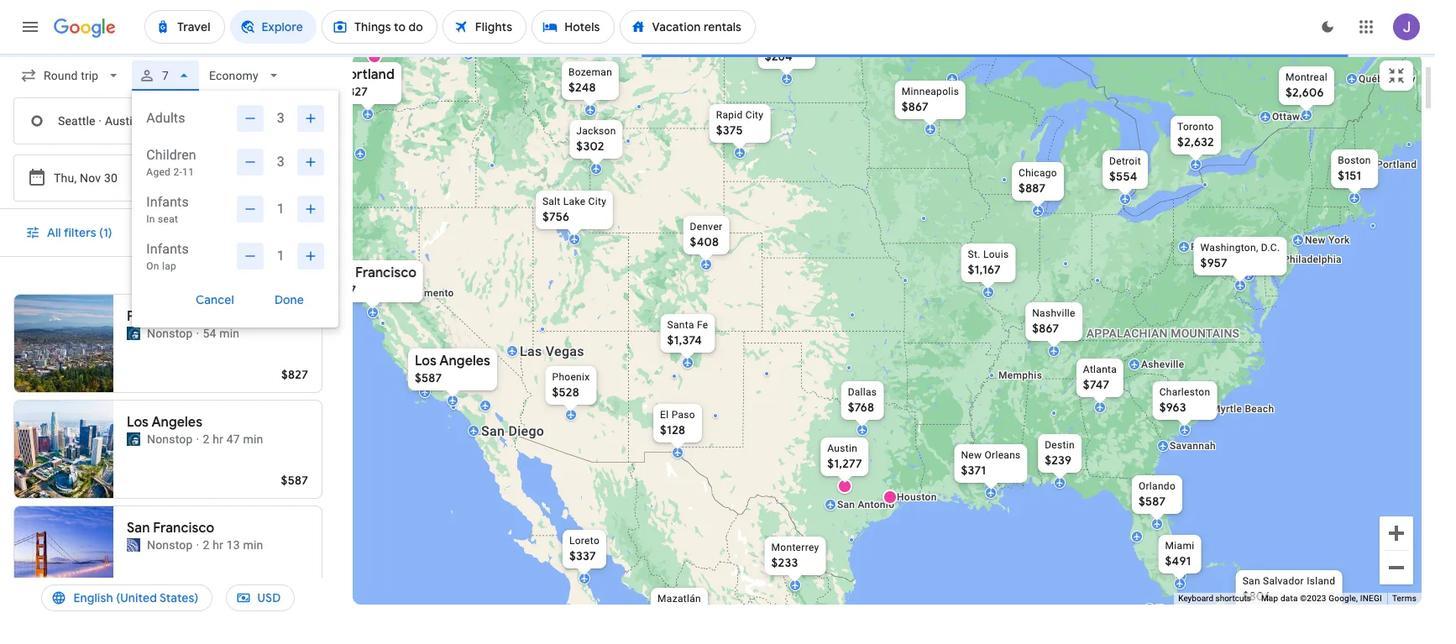 Task type: describe. For each thing, give the bounding box(es) containing it.
san for san diego
[[481, 423, 505, 439]]

806 US dollars text field
[[1243, 589, 1271, 604]]

washington, d.c. $957
[[1201, 242, 1280, 271]]

santa fe $1,374
[[667, 319, 708, 348]]

atlanta $747
[[1083, 364, 1117, 392]]

1 for infants in seat
[[277, 201, 285, 217]]

$806
[[1243, 589, 1271, 604]]

memphis
[[998, 370, 1042, 381]]

charleston $963
[[1159, 386, 1211, 415]]

408 US dollars text field
[[690, 234, 719, 250]]

554 US dollars text field
[[1109, 169, 1138, 184]]

terms
[[1393, 594, 1417, 603]]

los for los angeles $587
[[415, 353, 436, 370]]

all filters (1)
[[47, 225, 112, 240]]

(1)
[[99, 225, 112, 240]]

filters
[[64, 225, 96, 240]]

seattle · austin · houston
[[58, 114, 194, 127]]

west
[[1176, 603, 1200, 615]]

chicago
[[1019, 167, 1057, 179]]

google,
[[1329, 594, 1359, 603]]

min for los angeles
[[243, 433, 263, 446]]

all
[[47, 225, 61, 240]]

salt lake city $756
[[542, 196, 606, 224]]

san antonio
[[837, 499, 895, 511]]

756 US dollars text field
[[542, 209, 569, 224]]

$2,632
[[1178, 134, 1214, 150]]

302 US dollars text field
[[576, 139, 604, 154]]

lake
[[563, 196, 585, 208]]

united image
[[127, 539, 140, 552]]

main menu image
[[20, 17, 40, 37]]

sacramento
[[397, 287, 454, 299]]

2 · from the left
[[142, 114, 146, 127]]

264 US dollars text field
[[765, 49, 792, 64]]

827 US dollars text field
[[341, 84, 368, 99]]

paso
[[671, 409, 695, 421]]

375 US dollars text field
[[716, 123, 743, 138]]

54
[[203, 327, 216, 340]]

alaska image for portland
[[127, 327, 140, 340]]

usd button
[[226, 578, 294, 618]]

about
[[210, 271, 238, 283]]

$1,167
[[968, 262, 1001, 277]]

 image for san francisco
[[196, 537, 199, 554]]

view smaller map image
[[1387, 66, 1407, 86]]

city for rapid city $375
[[745, 109, 764, 121]]

francisco for san francisco $887
[[355, 265, 416, 281]]

inegi
[[1361, 594, 1383, 603]]

appalachian
[[1087, 327, 1168, 340]]

salt
[[542, 196, 560, 208]]

2 vertical spatial $887
[[281, 579, 308, 594]]

3 for adults
[[277, 110, 285, 126]]

montreal
[[1286, 71, 1328, 83]]

2-
[[173, 166, 182, 178]]

asheville
[[1141, 359, 1185, 370]]

dallas $768
[[848, 386, 877, 415]]

hr for francisco
[[213, 539, 223, 552]]

austin inside austin $1,277
[[827, 443, 857, 455]]

$887 inside san francisco $887
[[329, 282, 356, 297]]

québec
[[1359, 73, 1395, 85]]

san francisco
[[127, 520, 214, 537]]

san diego
[[481, 423, 544, 439]]

491 US dollars text field
[[1165, 554, 1191, 569]]

keyboard shortcuts
[[1179, 594, 1252, 603]]

nonstop for los angeles
[[147, 433, 193, 446]]

0 horizontal spatial $587
[[281, 473, 308, 488]]

233 US dollars text field
[[771, 555, 798, 570]]

los for los angeles
[[127, 414, 149, 431]]

©2023
[[1301, 594, 1327, 603]]

austin inside the filters form
[[105, 114, 139, 127]]

747 US dollars text field
[[1083, 377, 1110, 392]]

phoenix $528
[[552, 371, 590, 400]]

terms link
[[1393, 594, 1417, 603]]

$768
[[848, 400, 874, 415]]

philadelphia
[[1283, 254, 1342, 265]]

Return text field
[[181, 155, 265, 201]]

nashville $867
[[1032, 307, 1076, 336]]

957 US dollars text field
[[1201, 255, 1228, 271]]

$957
[[1201, 255, 1228, 271]]

47
[[227, 433, 240, 446]]

11
[[182, 166, 194, 178]]

las
[[520, 344, 542, 360]]

filters form
[[0, 54, 339, 328]]

english (united states)
[[73, 591, 199, 606]]

appalachian mountains
[[1087, 327, 1240, 340]]

alaska image for los angeles
[[127, 433, 140, 446]]

boston $151
[[1338, 155, 1371, 183]]

change appearance image
[[1308, 7, 1348, 47]]

map
[[1262, 594, 1279, 603]]

min for san francisco
[[243, 539, 263, 552]]

bozeman
[[568, 66, 612, 78]]

$867 for minneapolis $867
[[902, 99, 929, 114]]

$827 inside portland $827
[[341, 84, 368, 99]]

$1,277
[[827, 456, 862, 471]]

new orleans $371
[[961, 449, 1021, 478]]

$887 inside chicago $887
[[1019, 181, 1046, 196]]

houston inside the filters form
[[149, 114, 194, 127]]

phoenix
[[552, 371, 590, 383]]

infants for infants in seat
[[146, 194, 189, 210]]

san for san antonio
[[837, 499, 855, 511]]

$587 inside los angeles $587
[[415, 370, 442, 386]]

pittsburgh
[[1191, 241, 1240, 253]]

myrtle beach
[[1212, 403, 1274, 415]]

2 hr 13 min
[[203, 539, 263, 552]]

128 US dollars text field
[[660, 423, 685, 438]]

2632 US dollars text field
[[1178, 134, 1214, 150]]

price button
[[318, 219, 385, 246]]

lap
[[162, 260, 177, 272]]

price
[[328, 225, 357, 240]]

las vegas
[[520, 344, 584, 360]]

san for san francisco
[[127, 520, 150, 537]]

francisco for san francisco
[[153, 520, 214, 537]]

3 for children
[[277, 154, 285, 170]]

1 · from the left
[[99, 114, 102, 127]]

portland $827
[[341, 66, 394, 99]]

827 US dollars text field
[[281, 367, 308, 382]]

54 min
[[203, 327, 240, 340]]

528 US dollars text field
[[552, 385, 579, 400]]

keyboard
[[1179, 594, 1214, 603]]

$528
[[552, 385, 579, 400]]

1277 US dollars text field
[[827, 456, 862, 471]]

only
[[183, 225, 206, 240]]

houston inside map region
[[897, 491, 937, 503]]

dallas
[[848, 386, 877, 398]]



Task type: vqa. For each thing, say whether or not it's contained in the screenshot.


Task type: locate. For each thing, give the bounding box(es) containing it.
1 vertical spatial austin
[[827, 443, 857, 455]]

1 vertical spatial houston
[[897, 491, 937, 503]]

city right lake
[[588, 196, 606, 208]]

portland
[[341, 66, 394, 83], [1377, 159, 1417, 171], [127, 308, 180, 325]]

charleston
[[1159, 386, 1211, 398]]

fe
[[697, 319, 708, 331]]

shortcuts
[[1216, 594, 1252, 603]]

· right seattle
[[99, 114, 102, 127]]

washington,
[[1201, 242, 1259, 254]]

$1,374
[[667, 333, 702, 348]]

 image for los angeles
[[196, 431, 199, 448]]

city
[[1398, 73, 1416, 85], [745, 109, 764, 121], [588, 196, 606, 208]]

0 vertical spatial hr
[[213, 433, 223, 446]]

587 US dollars text field
[[281, 473, 308, 488]]

2 vertical spatial portland
[[127, 308, 180, 325]]

usd
[[257, 591, 281, 606]]

$867 inside minneapolis $867
[[902, 99, 929, 114]]

1 vertical spatial hr
[[213, 539, 223, 552]]

orleans
[[985, 449, 1021, 461]]

new up philadelphia
[[1305, 234, 1326, 246]]

1 3 from the top
[[277, 110, 285, 126]]

2606 US dollars text field
[[1286, 85, 1324, 100]]

nonstop left 54
[[147, 327, 193, 340]]

1 horizontal spatial $587
[[415, 370, 442, 386]]

austin left adults
[[105, 114, 139, 127]]

vegas
[[545, 344, 584, 360]]

los inside los angeles $587
[[415, 353, 436, 370]]

francisco up sacramento
[[355, 265, 416, 281]]

san up $887 text box on the left
[[329, 265, 352, 281]]

angeles for los angeles $587
[[439, 353, 490, 370]]

done
[[275, 292, 304, 307]]

alaska image
[[127, 327, 140, 340], [127, 433, 140, 446]]

0 horizontal spatial houston
[[149, 114, 194, 127]]

portland up 827 us dollars text box
[[341, 66, 394, 83]]

7 button
[[132, 60, 199, 91]]

san for san francisco $887
[[329, 265, 352, 281]]

san inside san salvador island $806
[[1243, 575, 1260, 587]]

stops button
[[242, 219, 312, 246]]

hr for angeles
[[213, 433, 223, 446]]

2 vertical spatial city
[[588, 196, 606, 208]]

1 alaska image from the top
[[127, 327, 140, 340]]

infants for infants on lap
[[146, 241, 189, 257]]

1 vertical spatial min
[[243, 433, 263, 446]]

1 horizontal spatial 587 us dollars text field
[[1139, 494, 1166, 509]]

1 vertical spatial angeles
[[152, 414, 203, 431]]

map region
[[319, 3, 1430, 618]]

louis
[[983, 249, 1009, 260]]

st. louis $1,167
[[968, 249, 1009, 277]]

2 left 47
[[203, 433, 210, 446]]

2 horizontal spatial portland
[[1377, 159, 1417, 171]]

2 hr from the top
[[213, 539, 223, 552]]

infants up lap
[[146, 241, 189, 257]]

 image left 2 hr 13 min
[[196, 537, 199, 554]]

hr
[[213, 433, 223, 446], [213, 539, 223, 552]]

0 horizontal spatial francisco
[[153, 520, 214, 537]]

337 US dollars text field
[[569, 549, 596, 564]]

denver $408
[[690, 221, 722, 250]]

infants
[[146, 194, 189, 210], [146, 241, 189, 257]]

detroit
[[1109, 155, 1141, 167]]

stops
[[252, 225, 283, 240]]

· left adults
[[142, 114, 146, 127]]

1 horizontal spatial $867
[[1032, 321, 1059, 336]]

nonstop down los angeles in the bottom of the page
[[147, 433, 193, 446]]

1 vertical spatial 2
[[203, 539, 210, 552]]

0 horizontal spatial los
[[127, 414, 149, 431]]

nashville
[[1032, 307, 1076, 319]]

0 vertical spatial nonstop
[[147, 327, 193, 340]]

None text field
[[13, 97, 165, 145]]

new up $371
[[961, 449, 982, 461]]

1 1 from the top
[[277, 201, 285, 217]]

1 horizontal spatial ·
[[142, 114, 146, 127]]

0 horizontal spatial $887
[[281, 579, 308, 594]]

san francisco $887
[[329, 265, 416, 297]]

2 infants from the top
[[146, 241, 189, 257]]

None field
[[13, 60, 129, 91], [203, 60, 289, 91], [13, 60, 129, 91], [203, 60, 289, 91]]

san up $806
[[1243, 575, 1260, 587]]

587 US dollars text field
[[415, 370, 442, 386], [1139, 494, 1166, 509]]

2 vertical spatial min
[[243, 539, 263, 552]]

san left diego
[[481, 423, 505, 439]]

0 vertical spatial $587
[[415, 370, 442, 386]]

0 horizontal spatial new
[[961, 449, 982, 461]]

0 vertical spatial houston
[[149, 114, 194, 127]]

destin
[[1045, 439, 1075, 451]]

1
[[277, 201, 285, 217], [277, 248, 285, 264]]

2 3 from the top
[[277, 154, 285, 170]]

$128
[[660, 423, 685, 438]]

1 vertical spatial $587
[[281, 473, 308, 488]]

0 vertical spatial los
[[415, 353, 436, 370]]

infants in seat
[[146, 194, 189, 225]]

1 horizontal spatial houston
[[897, 491, 937, 503]]

1 horizontal spatial francisco
[[355, 265, 416, 281]]

alaska image left 54
[[127, 327, 140, 340]]

austin up $1,277
[[827, 443, 857, 455]]

2 horizontal spatial $587
[[1139, 494, 1166, 509]]

english
[[73, 591, 113, 606]]

cancel button
[[176, 286, 255, 313]]

867 US dollars text field
[[902, 99, 929, 114]]

york
[[1329, 234, 1350, 246]]

151 US dollars text field
[[1338, 168, 1362, 183]]

2 1 from the top
[[277, 248, 285, 264]]

los
[[415, 353, 436, 370], [127, 414, 149, 431]]

san for san salvador island $806
[[1243, 575, 1260, 587]]

toronto $2,632
[[1178, 121, 1214, 150]]

963 US dollars text field
[[1159, 400, 1186, 415]]

587 us dollars text field for orlando
[[1139, 494, 1166, 509]]

city right québec
[[1398, 73, 1416, 85]]

1 infants from the top
[[146, 194, 189, 210]]

los angeles $587
[[415, 353, 490, 386]]

0 horizontal spatial $867
[[902, 99, 929, 114]]

2 left the 13
[[203, 539, 210, 552]]

on
[[146, 260, 159, 272]]

248 US dollars text field
[[568, 80, 596, 95]]

$887
[[1019, 181, 1046, 196], [329, 282, 356, 297], [281, 579, 308, 594]]

1 horizontal spatial portland
[[341, 66, 394, 83]]

1 vertical spatial $887
[[329, 282, 356, 297]]

angeles inside los angeles $587
[[439, 353, 490, 370]]

city inside rapid city $375
[[745, 109, 764, 121]]

0 vertical spatial angeles
[[439, 353, 490, 370]]

1 for infants on lap
[[277, 248, 285, 264]]

0 vertical spatial 2
[[203, 433, 210, 446]]

 image left 2 hr 47 min
[[196, 431, 199, 448]]

min right the 13
[[243, 539, 263, 552]]

887 US dollars text field
[[281, 579, 308, 594]]

francisco
[[355, 265, 416, 281], [153, 520, 214, 537]]

$151
[[1338, 168, 1362, 183]]

1167 US dollars text field
[[968, 262, 1001, 277]]

587 us dollars text field for los
[[415, 370, 442, 386]]

$867 inside nashville $867
[[1032, 321, 1059, 336]]

0 vertical spatial 587 us dollars text field
[[415, 370, 442, 386]]

$867 down minneapolis
[[902, 99, 929, 114]]

239 US dollars text field
[[1045, 453, 1072, 468]]

1 horizontal spatial los
[[415, 353, 436, 370]]

2 vertical spatial $587
[[1139, 494, 1166, 509]]

savannah
[[1170, 440, 1216, 452]]

santa
[[667, 319, 694, 331]]

0 horizontal spatial austin
[[105, 114, 139, 127]]

2 2 from the top
[[203, 539, 210, 552]]

bozeman $248
[[568, 66, 612, 95]]

1 nonstop from the top
[[147, 327, 193, 340]]

1 vertical spatial $867
[[1032, 321, 1059, 336]]

1 vertical spatial alaska image
[[127, 433, 140, 446]]

0 horizontal spatial angeles
[[152, 414, 203, 431]]

$867 for nashville $867
[[1032, 321, 1059, 336]]

2 for san francisco
[[203, 539, 210, 552]]

 image
[[196, 431, 199, 448], [196, 537, 199, 554]]

1 vertical spatial 3
[[277, 154, 285, 170]]

san
[[329, 265, 352, 281], [481, 423, 505, 439], [837, 499, 855, 511], [127, 520, 150, 537], [1243, 575, 1260, 587]]

portland right boston $151
[[1377, 159, 1417, 171]]

13
[[227, 539, 240, 552]]

orlando $587
[[1139, 481, 1176, 509]]

houston right "antonio"
[[897, 491, 937, 503]]

 image
[[196, 325, 199, 342]]

0 vertical spatial portland
[[341, 66, 394, 83]]

0 horizontal spatial portland
[[127, 308, 180, 325]]

number of passengers dialog
[[132, 91, 339, 328]]

2 for los angeles
[[203, 433, 210, 446]]

san left "antonio"
[[837, 499, 855, 511]]

loreto $337
[[569, 535, 599, 564]]

1 up stops popup button
[[277, 201, 285, 217]]

$756
[[542, 209, 569, 224]]

mountains
[[1171, 327, 1240, 340]]

0 vertical spatial alaska image
[[127, 327, 140, 340]]

1 vertical spatial 587 us dollars text field
[[1139, 494, 1166, 509]]

1 vertical spatial los
[[127, 414, 149, 431]]

$554
[[1109, 169, 1138, 184]]

1 up results
[[277, 248, 285, 264]]

flights only
[[143, 225, 206, 240]]

adults
[[146, 110, 185, 126]]

rapid city $375
[[716, 109, 764, 138]]

2 alaska image from the top
[[127, 433, 140, 446]]

1 vertical spatial city
[[745, 109, 764, 121]]

city inside salt lake city $756
[[588, 196, 606, 208]]

loading results progress bar
[[0, 54, 1436, 57]]

d.c.
[[1261, 242, 1280, 254]]

1 2 from the top
[[203, 433, 210, 446]]

all filters (1) button
[[15, 213, 126, 253]]

1 hr from the top
[[213, 433, 223, 446]]

0 vertical spatial city
[[1398, 73, 1416, 85]]

887 US dollars text field
[[329, 282, 356, 297]]

minneapolis
[[902, 86, 959, 97]]

austin
[[105, 114, 139, 127], [827, 443, 857, 455]]

1 horizontal spatial $887
[[329, 282, 356, 297]]

nonstop down san francisco
[[147, 539, 193, 552]]

key west
[[1156, 603, 1200, 615]]

3 nonstop from the top
[[147, 539, 193, 552]]

min right 54
[[219, 327, 240, 340]]

1 vertical spatial 1
[[277, 248, 285, 264]]

2 vertical spatial nonstop
[[147, 539, 193, 552]]

Departure text field
[[54, 155, 131, 201]]

infants up seat
[[146, 194, 189, 210]]

$248
[[568, 80, 596, 95]]

1 horizontal spatial $827
[[341, 84, 368, 99]]

0 vertical spatial 3
[[277, 110, 285, 126]]

new for new york
[[1305, 234, 1326, 246]]

new for new orleans $371
[[961, 449, 982, 461]]

$2,606
[[1286, 85, 1324, 100]]

2 hr 47 min
[[203, 433, 263, 446]]

$264 button
[[755, 27, 819, 82]]

2 nonstop from the top
[[147, 433, 193, 446]]

these
[[241, 271, 267, 283]]

1 vertical spatial $827
[[281, 367, 308, 382]]

francisco up 2 hr 13 min
[[153, 520, 214, 537]]

0 vertical spatial new
[[1305, 234, 1326, 246]]

$867 down nashville at right
[[1032, 321, 1059, 336]]

768 US dollars text field
[[848, 400, 874, 415]]

0 horizontal spatial city
[[588, 196, 606, 208]]

flights
[[143, 225, 180, 240]]

children
[[146, 147, 196, 163]]

2 horizontal spatial city
[[1398, 73, 1416, 85]]

$371
[[961, 463, 986, 478]]

867 US dollars text field
[[1032, 321, 1059, 336]]

1 vertical spatial nonstop
[[147, 433, 193, 446]]

371 US dollars text field
[[961, 463, 986, 478]]

san inside san francisco $887
[[329, 265, 352, 281]]

0 horizontal spatial 587 us dollars text field
[[415, 370, 442, 386]]

hr left the 13
[[213, 539, 223, 552]]

nonstop for san francisco
[[147, 539, 193, 552]]

2  image from the top
[[196, 537, 199, 554]]

miami $491
[[1165, 540, 1195, 569]]

1 horizontal spatial new
[[1305, 234, 1326, 246]]

1 vertical spatial francisco
[[153, 520, 214, 537]]

1 horizontal spatial angeles
[[439, 353, 490, 370]]

salvador
[[1263, 575, 1304, 587]]

portland down on at top left
[[127, 308, 180, 325]]

miami
[[1165, 540, 1195, 552]]

0 vertical spatial  image
[[196, 431, 199, 448]]

0 vertical spatial $867
[[902, 99, 929, 114]]

2
[[203, 433, 210, 446], [203, 539, 210, 552]]

1374 US dollars text field
[[667, 333, 702, 348]]

0 vertical spatial francisco
[[355, 265, 416, 281]]

$887 right done
[[329, 282, 356, 297]]

1 vertical spatial portland
[[1377, 159, 1417, 171]]

$887 down chicago
[[1019, 181, 1046, 196]]

antonio
[[858, 499, 895, 511]]

nonstop
[[147, 327, 193, 340], [147, 433, 193, 446], [147, 539, 193, 552]]

$337
[[569, 549, 596, 564]]

results
[[269, 271, 302, 283]]

denver
[[690, 221, 722, 233]]

0 vertical spatial $827
[[341, 84, 368, 99]]

0 vertical spatial min
[[219, 327, 240, 340]]

2 horizontal spatial $887
[[1019, 181, 1046, 196]]

san up 'united' image
[[127, 520, 150, 537]]

houston up the children at the top of the page
[[149, 114, 194, 127]]

1 vertical spatial new
[[961, 449, 982, 461]]

887 US dollars text field
[[1019, 181, 1046, 196]]

francisco inside san francisco $887
[[355, 265, 416, 281]]

city for québec city
[[1398, 73, 1416, 85]]

0 vertical spatial 1
[[277, 201, 285, 217]]

3
[[277, 110, 285, 126], [277, 154, 285, 170]]

min
[[219, 327, 240, 340], [243, 433, 263, 446], [243, 539, 263, 552]]

$491
[[1165, 554, 1191, 569]]

1 vertical spatial  image
[[196, 537, 199, 554]]

ottawa
[[1272, 111, 1306, 123]]

city right rapid
[[745, 109, 764, 121]]

0 vertical spatial infants
[[146, 194, 189, 210]]

infants on lap
[[146, 241, 189, 272]]

angeles for los angeles
[[152, 414, 203, 431]]

min right 47
[[243, 433, 263, 446]]

alaska image down los angeles in the bottom of the page
[[127, 433, 140, 446]]

orlando
[[1139, 481, 1176, 492]]

0 horizontal spatial $827
[[281, 367, 308, 382]]

$887 right the usd
[[281, 579, 308, 594]]

0 vertical spatial austin
[[105, 114, 139, 127]]

1 horizontal spatial city
[[745, 109, 764, 121]]

(united
[[116, 591, 157, 606]]

nonstop for portland
[[147, 327, 193, 340]]

1 vertical spatial infants
[[146, 241, 189, 257]]

0 vertical spatial $887
[[1019, 181, 1046, 196]]

$587 inside orlando $587
[[1139, 494, 1166, 509]]

rapid
[[716, 109, 743, 121]]

about these results
[[210, 271, 302, 283]]

$264
[[765, 49, 792, 64]]

1  image from the top
[[196, 431, 199, 448]]

new inside "new orleans $371"
[[961, 449, 982, 461]]

1 horizontal spatial austin
[[827, 443, 857, 455]]

boston
[[1338, 155, 1371, 166]]

0 horizontal spatial ·
[[99, 114, 102, 127]]

$747
[[1083, 377, 1110, 392]]

hr left 47
[[213, 433, 223, 446]]



